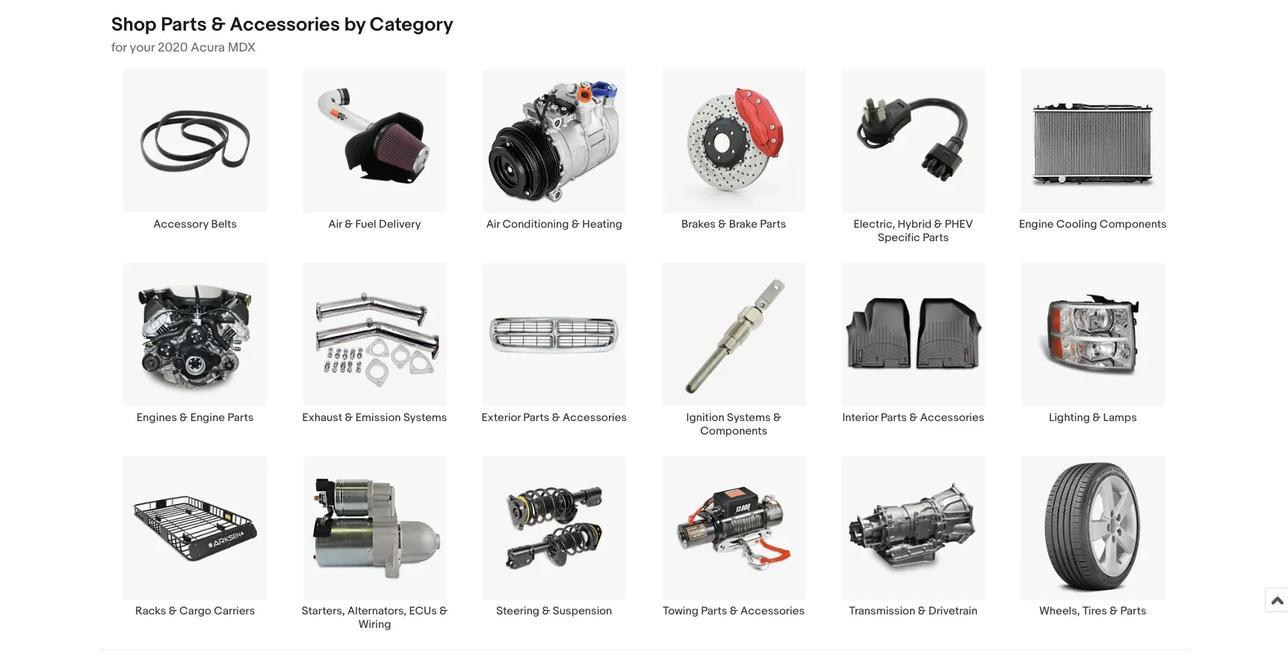 Task type: describe. For each thing, give the bounding box(es) containing it.
& left heating
[[571, 217, 580, 231]]

wheels,
[[1039, 605, 1080, 618]]

exhaust & emission systems
[[302, 411, 447, 424]]

lighting
[[1049, 411, 1090, 424]]

shop
[[111, 13, 157, 36]]

steering
[[496, 605, 539, 618]]

interior parts & accessories link
[[824, 262, 1003, 424]]

& left brake
[[718, 217, 726, 231]]

for
[[111, 40, 127, 55]]

shop parts & accessories by category for your 2020 acura mdx
[[111, 13, 453, 55]]

interior
[[842, 411, 878, 424]]

lamps
[[1103, 411, 1137, 424]]

& inside the shop parts & accessories by category for your 2020 acura mdx
[[211, 13, 225, 36]]

ignition systems & components link
[[644, 262, 824, 438]]

& inside starters, alternators, ecus & wiring
[[439, 605, 448, 618]]

by
[[344, 13, 365, 36]]

towing parts & accessories
[[663, 605, 805, 618]]

accessories for shop
[[230, 13, 340, 36]]

& right engines
[[180, 411, 188, 424]]

engine cooling components link
[[1003, 68, 1183, 231]]

ecus
[[409, 605, 437, 618]]

& right exhaust
[[345, 411, 353, 424]]

tires
[[1082, 605, 1107, 618]]

heating
[[582, 217, 622, 231]]

air & fuel delivery
[[328, 217, 421, 231]]

towing
[[663, 605, 699, 618]]

wiring
[[358, 618, 391, 632]]

lighting & lamps link
[[1003, 262, 1183, 424]]

exhaust
[[302, 411, 342, 424]]

steering & suspension
[[496, 605, 612, 618]]

2020
[[158, 40, 188, 55]]

ignition systems & components
[[686, 411, 781, 438]]

exterior
[[482, 411, 521, 424]]

exterior parts & accessories
[[482, 411, 627, 424]]

air for air & fuel delivery
[[328, 217, 342, 231]]

acura
[[191, 40, 225, 55]]

carriers
[[214, 605, 255, 618]]

starters, alternators, ecus & wiring link
[[285, 456, 464, 632]]

transmission & drivetrain link
[[824, 456, 1003, 618]]

towing parts & accessories link
[[644, 456, 824, 618]]

accessory belts
[[153, 217, 237, 231]]

interior parts & accessories
[[842, 411, 984, 424]]

wheels, tires & parts link
[[1003, 456, 1183, 618]]

air for air conditioning & heating
[[486, 217, 500, 231]]

accessories for towing
[[740, 605, 805, 618]]

ignition
[[686, 411, 724, 424]]

accessory belts link
[[105, 68, 285, 231]]

hybrid
[[898, 217, 932, 231]]

engines & engine parts
[[137, 411, 254, 424]]

& inside electric, hybrid & phev specific parts
[[934, 217, 942, 231]]

electric,
[[854, 217, 895, 231]]

brakes & brake parts
[[681, 217, 786, 231]]

belts
[[211, 217, 237, 231]]



Task type: locate. For each thing, give the bounding box(es) containing it.
0 horizontal spatial engine
[[190, 411, 225, 424]]

fuel
[[355, 217, 376, 231]]

brake
[[729, 217, 758, 231]]

1 horizontal spatial engine
[[1019, 217, 1054, 231]]

2 systems from the left
[[727, 411, 771, 424]]

engine
[[1019, 217, 1054, 231], [190, 411, 225, 424]]

1 horizontal spatial air
[[486, 217, 500, 231]]

systems inside ignition systems & components
[[727, 411, 771, 424]]

1 air from the left
[[328, 217, 342, 231]]

accessories
[[230, 13, 340, 36], [563, 411, 627, 424], [920, 411, 984, 424], [740, 605, 805, 618]]

0 vertical spatial engine
[[1019, 217, 1054, 231]]

& left "drivetrain"
[[918, 605, 926, 618]]

accessory
[[153, 217, 209, 231]]

delivery
[[379, 217, 421, 231]]

brakes & brake parts link
[[644, 68, 824, 231]]

& left fuel
[[345, 217, 353, 231]]

transmission
[[849, 605, 915, 618]]

suspension
[[553, 605, 612, 618]]

starters, alternators, ecus & wiring
[[302, 605, 448, 632]]

engines & engine parts link
[[105, 262, 285, 424]]

components inside ignition systems & components
[[700, 424, 767, 438]]

& right the tires
[[1110, 605, 1118, 618]]

&
[[211, 13, 225, 36], [345, 217, 353, 231], [571, 217, 580, 231], [718, 217, 726, 231], [934, 217, 942, 231], [180, 411, 188, 424], [345, 411, 353, 424], [552, 411, 560, 424], [773, 411, 781, 424], [909, 411, 918, 424], [1093, 411, 1101, 424], [169, 605, 177, 618], [439, 605, 448, 618], [542, 605, 550, 618], [730, 605, 738, 618], [918, 605, 926, 618], [1110, 605, 1118, 618]]

1 horizontal spatial systems
[[727, 411, 771, 424]]

emission
[[355, 411, 401, 424]]

& right towing
[[730, 605, 738, 618]]

& up acura
[[211, 13, 225, 36]]

alternators,
[[347, 605, 407, 618]]

engine right engines
[[190, 411, 225, 424]]

air left "conditioning"
[[486, 217, 500, 231]]

drivetrain
[[929, 605, 978, 618]]

electric, hybrid & phev specific parts
[[854, 217, 973, 244]]

1 vertical spatial engine
[[190, 411, 225, 424]]

transmission & drivetrain
[[849, 605, 978, 618]]

engines
[[137, 411, 177, 424]]

parts
[[161, 13, 207, 36], [760, 217, 786, 231], [923, 231, 949, 244], [227, 411, 254, 424], [523, 411, 549, 424], [881, 411, 907, 424], [701, 605, 727, 618], [1120, 605, 1147, 618]]

1 vertical spatial components
[[700, 424, 767, 438]]

electric, hybrid & phev specific parts link
[[824, 68, 1003, 244]]

lighting & lamps
[[1049, 411, 1137, 424]]

components
[[1100, 217, 1167, 231], [700, 424, 767, 438]]

cargo
[[179, 605, 211, 618]]

category
[[370, 13, 453, 36]]

steering & suspension link
[[464, 456, 644, 618]]

& right exterior
[[552, 411, 560, 424]]

1 systems from the left
[[403, 411, 447, 424]]

0 horizontal spatial air
[[328, 217, 342, 231]]

& right racks
[[169, 605, 177, 618]]

conditioning
[[502, 217, 569, 231]]

& left phev
[[934, 217, 942, 231]]

racks & cargo carriers
[[135, 605, 255, 618]]

systems right emission
[[403, 411, 447, 424]]

exhaust & emission systems link
[[285, 262, 464, 424]]

air conditioning & heating
[[486, 217, 622, 231]]

parts inside electric, hybrid & phev specific parts
[[923, 231, 949, 244]]

racks
[[135, 605, 166, 618]]

& right the ecus at the left bottom
[[439, 605, 448, 618]]

starters,
[[302, 605, 345, 618]]

wheels, tires & parts
[[1039, 605, 1147, 618]]

mdx
[[228, 40, 256, 55]]

& right steering
[[542, 605, 550, 618]]

& right ignition
[[773, 411, 781, 424]]

accessories inside the shop parts & accessories by category for your 2020 acura mdx
[[230, 13, 340, 36]]

0 horizontal spatial systems
[[403, 411, 447, 424]]

brakes
[[681, 217, 716, 231]]

0 horizontal spatial components
[[700, 424, 767, 438]]

& right interior
[[909, 411, 918, 424]]

exterior parts & accessories link
[[464, 262, 644, 424]]

& left lamps
[[1093, 411, 1101, 424]]

list
[[99, 68, 1189, 650]]

& inside ignition systems & components
[[773, 411, 781, 424]]

air & fuel delivery link
[[285, 68, 464, 231]]

phev
[[945, 217, 973, 231]]

air conditioning & heating link
[[464, 68, 644, 231]]

systems right ignition
[[727, 411, 771, 424]]

air
[[328, 217, 342, 231], [486, 217, 500, 231]]

list containing accessory belts
[[99, 68, 1189, 650]]

racks & cargo carriers link
[[105, 456, 285, 618]]

engine cooling components
[[1019, 217, 1167, 231]]

your
[[130, 40, 155, 55]]

accessories for exterior
[[563, 411, 627, 424]]

air left fuel
[[328, 217, 342, 231]]

accessories for interior
[[920, 411, 984, 424]]

engine left cooling
[[1019, 217, 1054, 231]]

parts inside the shop parts & accessories by category for your 2020 acura mdx
[[161, 13, 207, 36]]

cooling
[[1056, 217, 1097, 231]]

1 horizontal spatial components
[[1100, 217, 1167, 231]]

systems
[[403, 411, 447, 424], [727, 411, 771, 424]]

2 air from the left
[[486, 217, 500, 231]]

specific
[[878, 231, 920, 244]]

0 vertical spatial components
[[1100, 217, 1167, 231]]



Task type: vqa. For each thing, say whether or not it's contained in the screenshot.
first Air from left
yes



